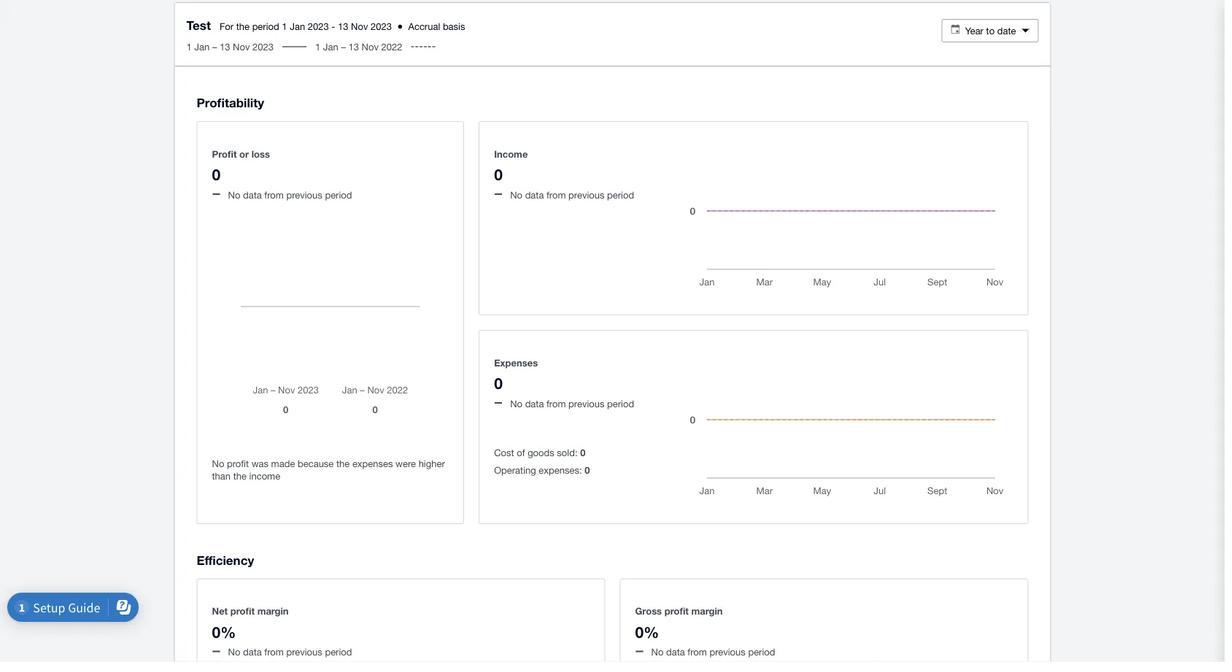 Task type: vqa. For each thing, say whether or not it's contained in the screenshot.
expenses 0
yes



Task type: describe. For each thing, give the bounding box(es) containing it.
13 for 1 jan – 13 nov 2023
[[220, 41, 230, 52]]

no inside the no profit was made because the expenses were higher than the income
[[212, 458, 224, 469]]

previous for profit or loss 0
[[286, 189, 322, 200]]

made
[[271, 458, 295, 469]]

net
[[212, 605, 228, 617]]

no for income 0
[[510, 189, 523, 200]]

no profit was made because the expenses were higher than the income
[[212, 458, 445, 482]]

previous for income 0
[[569, 189, 605, 200]]

accrual
[[408, 20, 440, 32]]

no for net profit margin 0%
[[228, 646, 240, 658]]

0 inside income 0
[[494, 165, 503, 183]]

cost of goods sold: 0 operating expenses: 0
[[494, 447, 590, 476]]

1 jan – 13 nov 2023
[[186, 41, 274, 52]]

previous for expenses 0
[[569, 398, 605, 409]]

to
[[987, 25, 995, 36]]

income
[[249, 471, 280, 482]]

period for gross profit margin 0%
[[748, 646, 776, 658]]

or
[[239, 148, 249, 159]]

from for net profit margin 0%
[[264, 646, 284, 658]]

period for profit or loss 0
[[325, 189, 352, 200]]

profit for no profit was made because the expenses were higher than the income
[[227, 458, 249, 469]]

of
[[517, 447, 525, 458]]

previous for gross profit margin 0%
[[710, 646, 746, 658]]

expenses
[[352, 458, 393, 469]]

margin for gross profit margin 0%
[[692, 605, 723, 617]]

higher
[[419, 458, 445, 469]]

1 for 1 jan – 13 nov 2023
[[186, 41, 192, 52]]

profit for net profit margin 0%
[[230, 605, 255, 617]]

income 0
[[494, 148, 528, 183]]

no for gross profit margin 0%
[[651, 646, 664, 658]]

profit for gross profit margin 0%
[[665, 605, 689, 617]]

test
[[186, 18, 211, 32]]

from for expenses 0
[[547, 398, 566, 409]]

no data from previous period for profit or loss 0
[[228, 189, 352, 200]]

– for 13 nov 2023
[[212, 41, 217, 52]]

data for gross profit margin 0%
[[666, 646, 685, 658]]

cost
[[494, 447, 514, 458]]

13 for 1 jan – 13 nov 2022
[[349, 41, 359, 52]]

0 inside expenses 0
[[494, 374, 503, 392]]

1 horizontal spatial 1
[[282, 20, 287, 32]]

data for profit or loss 0
[[243, 189, 262, 200]]

no data from previous period for net profit margin 0%
[[228, 646, 352, 658]]

from for income 0
[[547, 189, 566, 200]]

basis
[[443, 20, 465, 32]]

date
[[998, 25, 1016, 36]]

1 vertical spatial the
[[336, 458, 350, 469]]

operating
[[494, 464, 536, 476]]

period for net profit margin 0%
[[325, 646, 352, 658]]

because
[[298, 458, 334, 469]]

nov for 1 jan – 13 nov 2022
[[362, 41, 379, 52]]

gross
[[635, 605, 662, 617]]

efficiency
[[197, 553, 254, 567]]

period for expenses 0
[[607, 398, 634, 409]]

2023 for jan
[[308, 20, 329, 32]]



Task type: locate. For each thing, give the bounding box(es) containing it.
for the period 1 jan 2023 - 13 nov 2023  ●  accrual basis
[[220, 20, 465, 32]]

2 vertical spatial the
[[233, 471, 247, 482]]

0%
[[212, 623, 236, 641], [635, 623, 659, 641]]

margin for net profit margin 0%
[[257, 605, 289, 617]]

nov for 1 jan – 13 nov 2023
[[233, 41, 250, 52]]

data
[[243, 189, 262, 200], [525, 189, 544, 200], [525, 398, 544, 409], [243, 646, 262, 658], [666, 646, 685, 658]]

nov left "2022"
[[362, 41, 379, 52]]

margin inside the net profit margin 0%
[[257, 605, 289, 617]]

loss
[[252, 148, 270, 159]]

previous
[[286, 189, 322, 200], [569, 189, 605, 200], [569, 398, 605, 409], [286, 646, 322, 658], [710, 646, 746, 658]]

–
[[212, 41, 217, 52], [341, 41, 346, 52]]

data down profit or loss 0
[[243, 189, 262, 200]]

no down gross profit margin 0%
[[651, 646, 664, 658]]

nov
[[351, 20, 368, 32], [233, 41, 250, 52], [362, 41, 379, 52]]

2 horizontal spatial 1
[[315, 41, 321, 52]]

profit
[[212, 148, 237, 159]]

nov up 1 jan – 13 nov 2022
[[351, 20, 368, 32]]

margin right net
[[257, 605, 289, 617]]

1 horizontal spatial jan
[[290, 20, 305, 32]]

expenses
[[494, 357, 538, 368]]

no data from previous period
[[228, 189, 352, 200], [510, 189, 634, 200], [510, 398, 634, 409], [228, 646, 352, 658], [651, 646, 776, 658]]

sold:
[[557, 447, 578, 458]]

data down gross profit margin 0%
[[666, 646, 685, 658]]

1 horizontal spatial 0%
[[635, 623, 659, 641]]

2022
[[381, 41, 403, 52]]

nov down 'for'
[[233, 41, 250, 52]]

goods
[[528, 447, 555, 458]]

the
[[236, 20, 250, 32], [336, 458, 350, 469], [233, 471, 247, 482]]

0 right the "expenses:"
[[585, 464, 590, 476]]

2 margin from the left
[[692, 605, 723, 617]]

no data from previous period down the net profit margin 0%
[[228, 646, 352, 658]]

profit or loss 0
[[212, 148, 270, 183]]

from for profit or loss 0
[[264, 189, 284, 200]]

1 jan – 13 nov 2022
[[315, 41, 403, 52]]

no data from previous period for gross profit margin 0%
[[651, 646, 776, 658]]

2 0% from the left
[[635, 623, 659, 641]]

2 – from the left
[[341, 41, 346, 52]]

2023 up profitability at the top of page
[[253, 41, 274, 52]]

1 for 1 jan – 13 nov 2022
[[315, 41, 321, 52]]

no data from previous period down loss
[[228, 189, 352, 200]]

13
[[338, 20, 348, 32], [220, 41, 230, 52], [349, 41, 359, 52]]

jan down -
[[323, 41, 339, 52]]

margin
[[257, 605, 289, 617], [692, 605, 723, 617]]

no data from previous period up sold:
[[510, 398, 634, 409]]

data for income 0
[[525, 189, 544, 200]]

profit right gross
[[665, 605, 689, 617]]

1 – from the left
[[212, 41, 217, 52]]

0% for gross profit margin 0%
[[635, 623, 659, 641]]

2 horizontal spatial 2023
[[371, 20, 392, 32]]

year to date button
[[942, 19, 1039, 42]]

no down the net profit margin 0%
[[228, 646, 240, 658]]

1 0% from the left
[[212, 623, 236, 641]]

2023 for nov
[[253, 41, 274, 52]]

were
[[396, 458, 416, 469]]

profit inside the net profit margin 0%
[[230, 605, 255, 617]]

13 right -
[[338, 20, 348, 32]]

2 horizontal spatial jan
[[323, 41, 339, 52]]

1 left -
[[282, 20, 287, 32]]

2023 up "2022"
[[371, 20, 392, 32]]

no down expenses 0
[[510, 398, 523, 409]]

was
[[252, 458, 269, 469]]

1 down test
[[186, 41, 192, 52]]

net profit margin 0%
[[212, 605, 289, 641]]

previous for net profit margin 0%
[[286, 646, 322, 658]]

gross profit margin 0%
[[635, 605, 723, 641]]

the right 'for'
[[236, 20, 250, 32]]

period for income 0
[[607, 189, 634, 200]]

margin right gross
[[692, 605, 723, 617]]

no down income 0 at the left of the page
[[510, 189, 523, 200]]

0 horizontal spatial jan
[[194, 41, 210, 52]]

0 right sold:
[[580, 447, 586, 458]]

data down income 0 at the left of the page
[[525, 189, 544, 200]]

jan left -
[[290, 20, 305, 32]]

– up profitability at the top of page
[[212, 41, 217, 52]]

profit inside the no profit was made because the expenses were higher than the income
[[227, 458, 249, 469]]

profit inside gross profit margin 0%
[[665, 605, 689, 617]]

jan for 1 jan – 13 nov 2022
[[323, 41, 339, 52]]

1
[[282, 20, 287, 32], [186, 41, 192, 52], [315, 41, 321, 52]]

data down the net profit margin 0%
[[243, 646, 262, 658]]

1 horizontal spatial margin
[[692, 605, 723, 617]]

from for gross profit margin 0%
[[688, 646, 707, 658]]

0 down profit at the top left
[[212, 165, 221, 183]]

0% down net
[[212, 623, 236, 641]]

0% for net profit margin 0%
[[212, 623, 236, 641]]

margin inside gross profit margin 0%
[[692, 605, 723, 617]]

for
[[220, 20, 234, 32]]

profitability
[[197, 95, 264, 110]]

year to date
[[965, 25, 1016, 36]]

13 down 'for'
[[220, 41, 230, 52]]

no data from previous period for income 0
[[510, 189, 634, 200]]

no data from previous period down income 0 at the left of the page
[[510, 189, 634, 200]]

0% inside the net profit margin 0%
[[212, 623, 236, 641]]

the right because
[[336, 458, 350, 469]]

0% down gross
[[635, 623, 659, 641]]

0 down income
[[494, 165, 503, 183]]

income
[[494, 148, 528, 159]]

0% inside gross profit margin 0%
[[635, 623, 659, 641]]

no
[[228, 189, 240, 200], [510, 189, 523, 200], [510, 398, 523, 409], [212, 458, 224, 469], [228, 646, 240, 658], [651, 646, 664, 658]]

no down profit or loss 0
[[228, 189, 240, 200]]

1 down for the period 1 jan 2023 - 13 nov 2023  ●  accrual basis
[[315, 41, 321, 52]]

profit up than
[[227, 458, 249, 469]]

no data from previous period for expenses 0
[[510, 398, 634, 409]]

data for expenses 0
[[525, 398, 544, 409]]

jan
[[290, 20, 305, 32], [194, 41, 210, 52], [323, 41, 339, 52]]

profit right net
[[230, 605, 255, 617]]

1 margin from the left
[[257, 605, 289, 617]]

– down for the period 1 jan 2023 - 13 nov 2023  ●  accrual basis
[[341, 41, 346, 52]]

0 vertical spatial the
[[236, 20, 250, 32]]

no for expenses 0
[[510, 398, 523, 409]]

2023
[[308, 20, 329, 32], [371, 20, 392, 32], [253, 41, 274, 52]]

jan down test
[[194, 41, 210, 52]]

from
[[264, 189, 284, 200], [547, 189, 566, 200], [547, 398, 566, 409], [264, 646, 284, 658], [688, 646, 707, 658]]

1 horizontal spatial –
[[341, 41, 346, 52]]

0 horizontal spatial margin
[[257, 605, 289, 617]]

expenses:
[[539, 464, 582, 476]]

data for net profit margin 0%
[[243, 646, 262, 658]]

0 horizontal spatial 0%
[[212, 623, 236, 641]]

13 down for the period 1 jan 2023 - 13 nov 2023  ●  accrual basis
[[349, 41, 359, 52]]

0
[[212, 165, 221, 183], [494, 165, 503, 183], [494, 374, 503, 392], [580, 447, 586, 458], [585, 464, 590, 476]]

2023 left -
[[308, 20, 329, 32]]

no for profit or loss 0
[[228, 189, 240, 200]]

no up than
[[212, 458, 224, 469]]

0 horizontal spatial 1
[[186, 41, 192, 52]]

no data from previous period down gross profit margin 0%
[[651, 646, 776, 658]]

0 down expenses
[[494, 374, 503, 392]]

data down expenses 0
[[525, 398, 544, 409]]

-
[[332, 20, 335, 32]]

jan for 1 jan – 13 nov 2023
[[194, 41, 210, 52]]

period
[[252, 20, 279, 32], [325, 189, 352, 200], [607, 189, 634, 200], [607, 398, 634, 409], [325, 646, 352, 658], [748, 646, 776, 658]]

0 horizontal spatial –
[[212, 41, 217, 52]]

the right than
[[233, 471, 247, 482]]

0 horizontal spatial 2023
[[253, 41, 274, 52]]

0 inside profit or loss 0
[[212, 165, 221, 183]]

expenses 0
[[494, 357, 538, 392]]

– for 13 nov 2022
[[341, 41, 346, 52]]

1 horizontal spatial 2023
[[308, 20, 329, 32]]

profit
[[227, 458, 249, 469], [230, 605, 255, 617], [665, 605, 689, 617]]

than
[[212, 471, 231, 482]]

year
[[965, 25, 984, 36]]



